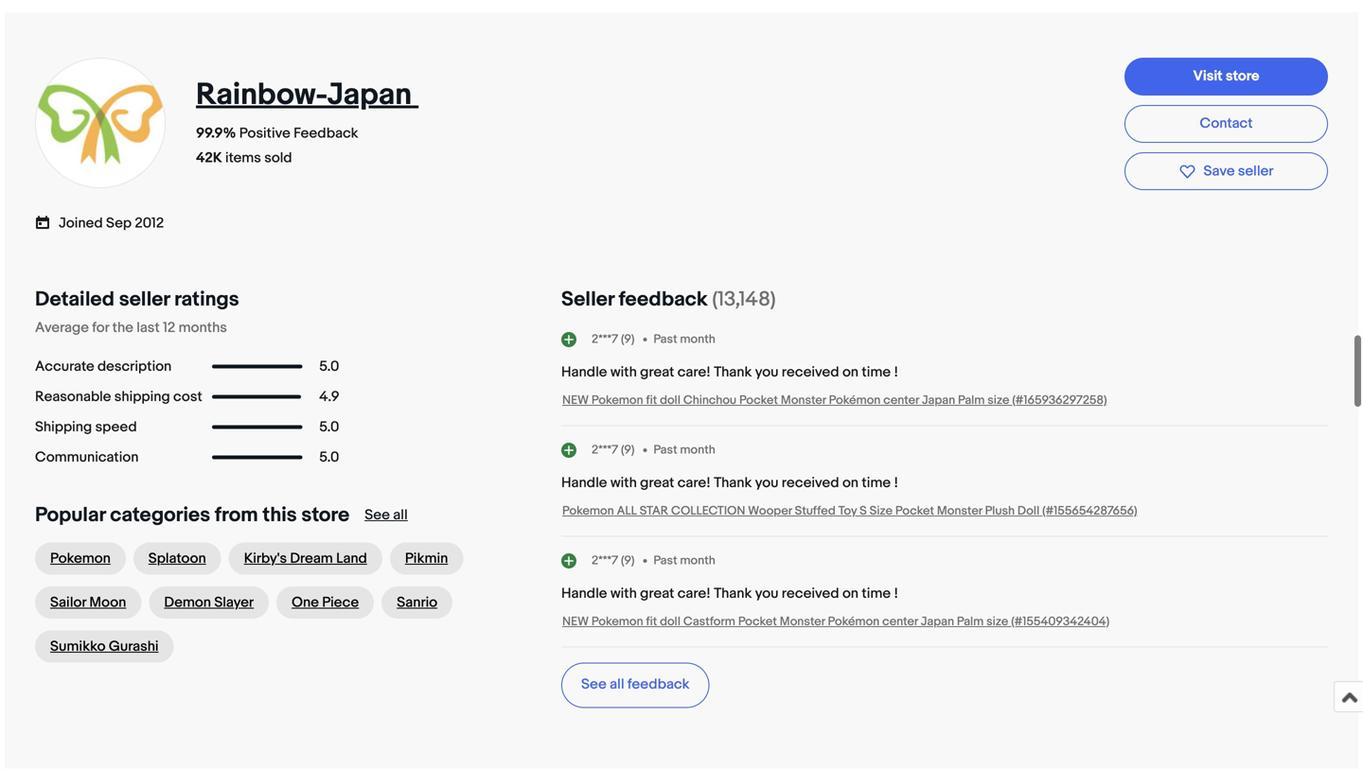 Task type: locate. For each thing, give the bounding box(es) containing it.
0 vertical spatial with
[[611, 363, 637, 380]]

2 vertical spatial great
[[640, 585, 675, 602]]

seller up last
[[119, 286, 170, 311]]

great for wooper
[[640, 474, 675, 491]]

month down the seller feedback (13,148)
[[680, 331, 716, 346]]

thank up collection
[[714, 474, 752, 491]]

one piece
[[292, 594, 359, 611]]

1 vertical spatial see
[[581, 676, 607, 693]]

2 vertical spatial 2***7
[[592, 553, 618, 567]]

slayer
[[214, 594, 254, 611]]

great down the seller feedback (13,148)
[[640, 363, 675, 380]]

2 vertical spatial with
[[611, 585, 637, 602]]

shipping
[[35, 418, 92, 435]]

received up new pokemon fit doll castform pocket monster pokémon center japan palm size (#155409342404) link
[[782, 585, 840, 602]]

(9) down the seller feedback (13,148)
[[621, 331, 635, 346]]

2 you from the top
[[755, 474, 779, 491]]

monster
[[781, 392, 826, 407], [937, 503, 983, 518], [780, 614, 825, 629]]

0 horizontal spatial see
[[365, 506, 390, 523]]

1 vertical spatial thank
[[714, 474, 752, 491]]

visit store
[[1194, 67, 1260, 84]]

1 vertical spatial fit
[[646, 614, 657, 629]]

2 vertical spatial (9)
[[621, 553, 635, 567]]

0 horizontal spatial store
[[301, 502, 350, 527]]

0 vertical spatial 2***7 (9)
[[592, 331, 635, 346]]

thank up chinchou
[[714, 363, 752, 380]]

cost
[[173, 388, 202, 405]]

0 vertical spatial center
[[884, 392, 919, 407]]

2 past from the top
[[654, 442, 678, 457]]

you up new pokemon fit doll castform pocket monster pokémon center japan palm size (#155409342404)
[[755, 585, 779, 602]]

1 vertical spatial received
[[782, 474, 840, 491]]

fit left chinchou
[[646, 392, 657, 407]]

3 (9) from the top
[[621, 553, 635, 567]]

on up new pokemon fit doll chinchou pocket monster pokémon center japan palm size (#165936297258) link on the bottom of page
[[843, 363, 859, 380]]

month for castform
[[680, 553, 716, 567]]

store right this
[[301, 502, 350, 527]]

99.9% positive feedback 42k items sold
[[196, 124, 358, 166]]

handle for new pokemon fit doll chinchou pocket monster pokémon center japan palm size (#165936297258)
[[562, 363, 607, 380]]

1 vertical spatial new
[[562, 614, 589, 629]]

2 received from the top
[[782, 474, 840, 491]]

1 vertical spatial pokémon
[[828, 614, 880, 629]]

great up the star
[[640, 474, 675, 491]]

sumikko
[[50, 638, 106, 655]]

past month down chinchou
[[654, 442, 716, 457]]

1 2***7 (9) from the top
[[592, 331, 635, 346]]

great for chinchou
[[640, 363, 675, 380]]

1 vertical spatial 5.0
[[319, 418, 339, 435]]

sailor
[[50, 594, 86, 611]]

1 month from the top
[[680, 331, 716, 346]]

5.0
[[319, 357, 339, 374], [319, 418, 339, 435], [319, 448, 339, 465]]

star
[[640, 503, 669, 518]]

2***7 (9) down all
[[592, 553, 635, 567]]

size
[[988, 392, 1010, 407], [987, 614, 1009, 629]]

store
[[1226, 67, 1260, 84], [301, 502, 350, 527]]

1 time from the top
[[862, 363, 891, 380]]

handle with great care! thank you received on time ! up collection
[[562, 474, 899, 491]]

2 vertical spatial past
[[654, 553, 678, 567]]

1 on from the top
[[843, 363, 859, 380]]

1 new from the top
[[562, 392, 589, 407]]

2 thank from the top
[[714, 474, 752, 491]]

popular categories from this store
[[35, 502, 350, 527]]

toy
[[839, 503, 857, 518]]

3 with from the top
[[611, 585, 637, 602]]

0 vertical spatial fit
[[646, 392, 657, 407]]

japan for new pokemon fit doll castform pocket monster pokémon center japan palm size (#155409342404)
[[921, 614, 955, 629]]

pocket right size
[[896, 503, 935, 518]]

you for wooper
[[755, 474, 779, 491]]

2 vertical spatial thank
[[714, 585, 752, 602]]

new for new pokemon fit doll chinchou pocket monster pokémon center japan palm size (#165936297258)
[[562, 392, 589, 407]]

categories
[[110, 502, 210, 527]]

1 vertical spatial handle with great care! thank you received on time !
[[562, 474, 899, 491]]

handle with great care! thank you received on time !
[[562, 363, 899, 380], [562, 474, 899, 491], [562, 585, 899, 602]]

palm left (#165936297258)
[[958, 392, 985, 407]]

care!
[[678, 363, 711, 380], [678, 474, 711, 491], [678, 585, 711, 602]]

items
[[225, 149, 261, 166]]

handle with great care! thank you received on time ! for chinchou
[[562, 363, 899, 380]]

2 vertical spatial pocket
[[738, 614, 777, 629]]

2 vertical spatial 5.0
[[319, 448, 339, 465]]

(9)
[[621, 331, 635, 346], [621, 442, 635, 457], [621, 553, 635, 567]]

on for chinchou
[[843, 363, 859, 380]]

3 thank from the top
[[714, 585, 752, 602]]

japan
[[327, 76, 412, 113], [922, 392, 956, 407], [921, 614, 955, 629]]

handle with great care! thank you received on time ! for wooper
[[562, 474, 899, 491]]

0 vertical spatial received
[[782, 363, 840, 380]]

0 vertical spatial handle with great care! thank you received on time !
[[562, 363, 899, 380]]

2***7 up all
[[592, 442, 618, 457]]

pokemon
[[592, 392, 643, 407], [562, 503, 614, 518], [50, 550, 111, 567], [592, 614, 643, 629]]

0 horizontal spatial all
[[393, 506, 408, 523]]

2 with from the top
[[611, 474, 637, 491]]

0 horizontal spatial seller
[[119, 286, 170, 311]]

with for new pokemon fit doll chinchou pocket monster pokémon center japan palm size (#165936297258)
[[611, 363, 637, 380]]

(9) down all
[[621, 553, 635, 567]]

you up new pokemon fit doll chinchou pocket monster pokémon center japan palm size (#165936297258)
[[755, 363, 779, 380]]

with up all
[[611, 474, 637, 491]]

1 vertical spatial great
[[640, 474, 675, 491]]

1 vertical spatial !
[[894, 474, 899, 491]]

2 vertical spatial monster
[[780, 614, 825, 629]]

store inside the visit store link
[[1226, 67, 1260, 84]]

0 vertical spatial see
[[365, 506, 390, 523]]

2 new from the top
[[562, 614, 589, 629]]

0 vertical spatial month
[[680, 331, 716, 346]]

detailed seller ratings
[[35, 286, 239, 311]]

visit
[[1194, 67, 1223, 84]]

size for (#155409342404)
[[987, 614, 1009, 629]]

you up wooper
[[755, 474, 779, 491]]

received for castform
[[782, 585, 840, 602]]

ratings
[[174, 286, 239, 311]]

1 vertical spatial with
[[611, 474, 637, 491]]

2 vertical spatial !
[[894, 585, 899, 602]]

received up stuffed
[[782, 474, 840, 491]]

handle for pokemon all star collection wooper stuffed toy s size pocket monster plush doll (#155654287656)
[[562, 474, 607, 491]]

1 fit from the top
[[646, 392, 657, 407]]

3 on from the top
[[843, 585, 859, 602]]

0 vertical spatial store
[[1226, 67, 1260, 84]]

2 vertical spatial received
[[782, 585, 840, 602]]

rainbow-japan link
[[196, 76, 419, 113]]

0 vertical spatial japan
[[327, 76, 412, 113]]

2 vertical spatial past month
[[654, 553, 716, 567]]

sailor moon link
[[35, 586, 141, 618]]

time up new pokemon fit doll chinchou pocket monster pokémon center japan palm size (#165936297258) link on the bottom of page
[[862, 363, 891, 380]]

center
[[884, 392, 919, 407], [883, 614, 918, 629]]

0 vertical spatial thank
[[714, 363, 752, 380]]

3 past from the top
[[654, 553, 678, 567]]

fit for chinchou
[[646, 392, 657, 407]]

2 5.0 from the top
[[319, 418, 339, 435]]

feedback right 'seller'
[[619, 286, 708, 311]]

store right visit
[[1226, 67, 1260, 84]]

collection
[[671, 503, 746, 518]]

3 handle with great care! thank you received on time ! from the top
[[562, 585, 899, 602]]

0 vertical spatial on
[[843, 363, 859, 380]]

2 2***7 (9) from the top
[[592, 442, 635, 457]]

pokemon all star collection wooper stuffed toy s size pocket monster plush doll (#155654287656)
[[562, 503, 1138, 518]]

time up new pokemon fit doll castform pocket monster pokémon center japan palm size (#155409342404) link
[[862, 585, 891, 602]]

month down chinchou
[[680, 442, 716, 457]]

3 received from the top
[[782, 585, 840, 602]]

(9) up all
[[621, 442, 635, 457]]

! up new pokemon fit doll chinchou pocket monster pokémon center japan palm size (#165936297258) link on the bottom of page
[[894, 363, 899, 380]]

2 vertical spatial you
[[755, 585, 779, 602]]

0 vertical spatial 5.0
[[319, 357, 339, 374]]

great
[[640, 363, 675, 380], [640, 474, 675, 491], [640, 585, 675, 602]]

1 vertical spatial month
[[680, 442, 716, 457]]

1 horizontal spatial store
[[1226, 67, 1260, 84]]

with for pokemon all star collection wooper stuffed toy s size pocket monster plush doll (#155654287656)
[[611, 474, 637, 491]]

s
[[860, 503, 867, 518]]

0 vertical spatial you
[[755, 363, 779, 380]]

on up new pokemon fit doll castform pocket monster pokémon center japan palm size (#155409342404) link
[[843, 585, 859, 602]]

sailor moon
[[50, 594, 126, 611]]

thank
[[714, 363, 752, 380], [714, 474, 752, 491], [714, 585, 752, 602]]

care! up castform
[[678, 585, 711, 602]]

3 handle from the top
[[562, 585, 607, 602]]

you for castform
[[755, 585, 779, 602]]

1 handle from the top
[[562, 363, 607, 380]]

thank up castform
[[714, 585, 752, 602]]

0 vertical spatial pocket
[[739, 392, 778, 407]]

2***7 down 'seller'
[[592, 331, 618, 346]]

0 vertical spatial palm
[[958, 392, 985, 407]]

1 received from the top
[[782, 363, 840, 380]]

1 horizontal spatial seller
[[1238, 162, 1274, 179]]

past up the star
[[654, 442, 678, 457]]

2 vertical spatial care!
[[678, 585, 711, 602]]

3 care! from the top
[[678, 585, 711, 602]]

2 vertical spatial japan
[[921, 614, 955, 629]]

past month down collection
[[654, 553, 716, 567]]

1 vertical spatial past month
[[654, 442, 716, 457]]

3 past month from the top
[[654, 553, 716, 567]]

2 on from the top
[[843, 474, 859, 491]]

3 great from the top
[[640, 585, 675, 602]]

seller right the save
[[1238, 162, 1274, 179]]

time
[[862, 363, 891, 380], [862, 474, 891, 491], [862, 585, 891, 602]]

doll left chinchou
[[660, 392, 681, 407]]

demon slayer
[[164, 594, 254, 611]]

2 handle with great care! thank you received on time ! from the top
[[562, 474, 899, 491]]

1 horizontal spatial see
[[581, 676, 607, 693]]

on up pokemon all star collection wooper stuffed toy s size pocket monster plush doll (#155654287656) link
[[843, 474, 859, 491]]

2 vertical spatial month
[[680, 553, 716, 567]]

the
[[112, 319, 133, 336]]

pocket right chinchou
[[739, 392, 778, 407]]

size
[[870, 503, 893, 518]]

1 vertical spatial palm
[[957, 614, 984, 629]]

reasonable shipping cost
[[35, 388, 202, 405]]

month down collection
[[680, 553, 716, 567]]

1 vertical spatial 2***7
[[592, 442, 618, 457]]

2 ! from the top
[[894, 474, 899, 491]]

2 vertical spatial 2***7 (9)
[[592, 553, 635, 567]]

2 vertical spatial time
[[862, 585, 891, 602]]

1 vertical spatial care!
[[678, 474, 711, 491]]

palm left "(#155409342404)" on the bottom of page
[[957, 614, 984, 629]]

with down all
[[611, 585, 637, 602]]

with down 'seller'
[[611, 363, 637, 380]]

1 past month from the top
[[654, 331, 716, 346]]

! up new pokemon fit doll castform pocket monster pokémon center japan palm size (#155409342404) link
[[894, 585, 899, 602]]

1 ! from the top
[[894, 363, 899, 380]]

monster right chinchou
[[781, 392, 826, 407]]

1 vertical spatial handle
[[562, 474, 607, 491]]

0 vertical spatial great
[[640, 363, 675, 380]]

0 vertical spatial care!
[[678, 363, 711, 380]]

0 vertical spatial seller
[[1238, 162, 1274, 179]]

contact
[[1200, 114, 1253, 131]]

! for (#155409342404)
[[894, 585, 899, 602]]

3 2***7 (9) from the top
[[592, 553, 635, 567]]

1 vertical spatial center
[[883, 614, 918, 629]]

size left "(#155409342404)" on the bottom of page
[[987, 614, 1009, 629]]

monster right castform
[[780, 614, 825, 629]]

kirby's
[[244, 550, 287, 567]]

past down the star
[[654, 553, 678, 567]]

past for castform
[[654, 553, 678, 567]]

received up new pokemon fit doll chinchou pocket monster pokémon center japan palm size (#165936297258) link on the bottom of page
[[782, 363, 840, 380]]

seller
[[1238, 162, 1274, 179], [119, 286, 170, 311]]

palm
[[958, 392, 985, 407], [957, 614, 984, 629]]

text__icon wrapper image
[[35, 212, 59, 229]]

0 vertical spatial new
[[562, 392, 589, 407]]

thank for castform
[[714, 585, 752, 602]]

1 doll from the top
[[660, 392, 681, 407]]

2 past month from the top
[[654, 442, 716, 457]]

0 vertical spatial past month
[[654, 331, 716, 346]]

all
[[393, 506, 408, 523], [610, 676, 625, 693]]

0 vertical spatial handle
[[562, 363, 607, 380]]

joined
[[59, 214, 103, 231]]

pocket for castform
[[738, 614, 777, 629]]

care! up chinchou
[[678, 363, 711, 380]]

2 2***7 from the top
[[592, 442, 618, 457]]

past month for wooper
[[654, 442, 716, 457]]

1 vertical spatial doll
[[660, 614, 681, 629]]

3 ! from the top
[[894, 585, 899, 602]]

1 horizontal spatial all
[[610, 676, 625, 693]]

1 you from the top
[[755, 363, 779, 380]]

past
[[654, 331, 678, 346], [654, 442, 678, 457], [654, 553, 678, 567]]

1 vertical spatial 2***7 (9)
[[592, 442, 635, 457]]

on
[[843, 363, 859, 380], [843, 474, 859, 491], [843, 585, 859, 602]]

care! for chinchou
[[678, 363, 711, 380]]

2***7 (9) down 'seller'
[[592, 331, 635, 346]]

1 vertical spatial on
[[843, 474, 859, 491]]

1 vertical spatial (9)
[[621, 442, 635, 457]]

fit
[[646, 392, 657, 407], [646, 614, 657, 629]]

1 5.0 from the top
[[319, 357, 339, 374]]

with for new pokemon fit doll castform pocket monster pokémon center japan palm size (#155409342404)
[[611, 585, 637, 602]]

1 care! from the top
[[678, 363, 711, 380]]

all
[[617, 503, 637, 518]]

chinchou
[[683, 392, 737, 407]]

2 doll from the top
[[660, 614, 681, 629]]

new
[[562, 392, 589, 407], [562, 614, 589, 629]]

1 thank from the top
[[714, 363, 752, 380]]

2***7
[[592, 331, 618, 346], [592, 442, 618, 457], [592, 553, 618, 567]]

2 great from the top
[[640, 474, 675, 491]]

center for (#165936297258)
[[884, 392, 919, 407]]

last
[[137, 319, 160, 336]]

all for see all
[[393, 506, 408, 523]]

fit left castform
[[646, 614, 657, 629]]

visit store link
[[1125, 57, 1329, 95]]

japan for new pokemon fit doll chinchou pocket monster pokémon center japan palm size (#165936297258)
[[922, 392, 956, 407]]

see inside "link"
[[581, 676, 607, 693]]

1 past from the top
[[654, 331, 678, 346]]

past month for chinchou
[[654, 331, 716, 346]]

doll
[[660, 392, 681, 407], [660, 614, 681, 629]]

3 2***7 from the top
[[592, 553, 618, 567]]

great down the star
[[640, 585, 675, 602]]

time for castform
[[862, 585, 891, 602]]

(9) for pokemon all star collection wooper stuffed toy s size pocket monster plush doll (#155654287656)
[[621, 442, 635, 457]]

pokémon for chinchou
[[829, 392, 881, 407]]

feedback down castform
[[628, 676, 690, 693]]

3 you from the top
[[755, 585, 779, 602]]

2***7 (9) for pokemon all star collection wooper stuffed toy s size pocket monster plush doll (#155654287656)
[[592, 442, 635, 457]]

fit for castform
[[646, 614, 657, 629]]

1 vertical spatial you
[[755, 474, 779, 491]]

0 vertical spatial size
[[988, 392, 1010, 407]]

1 vertical spatial japan
[[922, 392, 956, 407]]

2 month from the top
[[680, 442, 716, 457]]

doll left castform
[[660, 614, 681, 629]]

0 vertical spatial monster
[[781, 392, 826, 407]]

2***7 down all
[[592, 553, 618, 567]]

2 time from the top
[[862, 474, 891, 491]]

3 month from the top
[[680, 553, 716, 567]]

description
[[98, 357, 172, 374]]

care! up collection
[[678, 474, 711, 491]]

time for wooper
[[862, 474, 891, 491]]

2***7 (9) up all
[[592, 442, 635, 457]]

!
[[894, 363, 899, 380], [894, 474, 899, 491], [894, 585, 899, 602]]

2 vertical spatial handle
[[562, 585, 607, 602]]

0 vertical spatial all
[[393, 506, 408, 523]]

(9) for new pokemon fit doll chinchou pocket monster pokémon center japan palm size (#165936297258)
[[621, 331, 635, 346]]

2***7 (9)
[[592, 331, 635, 346], [592, 442, 635, 457], [592, 553, 635, 567]]

piece
[[322, 594, 359, 611]]

seller inside button
[[1238, 162, 1274, 179]]

! up pokemon all star collection wooper stuffed toy s size pocket monster plush doll (#155654287656) at the bottom
[[894, 474, 899, 491]]

1 handle with great care! thank you received on time ! from the top
[[562, 363, 899, 380]]

handle with great care! thank you received on time ! up castform
[[562, 585, 899, 602]]

monster left the "plush"
[[937, 503, 983, 518]]

pocket right castform
[[738, 614, 777, 629]]

size left (#165936297258)
[[988, 392, 1010, 407]]

0 vertical spatial (9)
[[621, 331, 635, 346]]

0 vertical spatial time
[[862, 363, 891, 380]]

1 vertical spatial seller
[[119, 286, 170, 311]]

2 (9) from the top
[[621, 442, 635, 457]]

0 vertical spatial pokémon
[[829, 392, 881, 407]]

1 with from the top
[[611, 363, 637, 380]]

sumikko gurashi
[[50, 638, 159, 655]]

0 vertical spatial doll
[[660, 392, 681, 407]]

0 vertical spatial 2***7
[[592, 331, 618, 346]]

1 great from the top
[[640, 363, 675, 380]]

handle with great care! thank you received on time ! up chinchou
[[562, 363, 899, 380]]

2 fit from the top
[[646, 614, 657, 629]]

1 vertical spatial size
[[987, 614, 1009, 629]]

time up size
[[862, 474, 891, 491]]

1 vertical spatial all
[[610, 676, 625, 693]]

past month down the seller feedback (13,148)
[[654, 331, 716, 346]]

handle with great care! thank you received on time ! for castform
[[562, 585, 899, 602]]

past down the seller feedback (13,148)
[[654, 331, 678, 346]]

accurate description
[[35, 357, 172, 374]]

(#165936297258)
[[1013, 392, 1107, 407]]

2 vertical spatial handle with great care! thank you received on time !
[[562, 585, 899, 602]]

2 vertical spatial on
[[843, 585, 859, 602]]

2 care! from the top
[[678, 474, 711, 491]]

thank for wooper
[[714, 474, 752, 491]]

0 vertical spatial !
[[894, 363, 899, 380]]

pokémon
[[829, 392, 881, 407], [828, 614, 880, 629]]

0 vertical spatial past
[[654, 331, 678, 346]]

2***7 for new pokemon fit doll chinchou pocket monster pokémon center japan palm size (#165936297258)
[[592, 331, 618, 346]]

all inside "link"
[[610, 676, 625, 693]]

2 handle from the top
[[562, 474, 607, 491]]

1 vertical spatial past
[[654, 442, 678, 457]]

see for see all
[[365, 506, 390, 523]]

1 2***7 from the top
[[592, 331, 618, 346]]

1 vertical spatial time
[[862, 474, 891, 491]]

popular
[[35, 502, 106, 527]]

5.0 for description
[[319, 357, 339, 374]]

1 vertical spatial feedback
[[628, 676, 690, 693]]

3 time from the top
[[862, 585, 891, 602]]

time for chinchou
[[862, 363, 891, 380]]

1 (9) from the top
[[621, 331, 635, 346]]



Task type: vqa. For each thing, say whether or not it's contained in the screenshot.


Task type: describe. For each thing, give the bounding box(es) containing it.
thank for chinchou
[[714, 363, 752, 380]]

all for see all feedback
[[610, 676, 625, 693]]

new pokemon fit doll castform pocket monster pokémon center japan palm size (#155409342404)
[[562, 614, 1110, 629]]

palm for (#155409342404)
[[957, 614, 984, 629]]

1 vertical spatial monster
[[937, 503, 983, 518]]

see all
[[365, 506, 408, 523]]

shipping speed
[[35, 418, 137, 435]]

3 5.0 from the top
[[319, 448, 339, 465]]

sumikko gurashi link
[[35, 630, 174, 662]]

positive
[[239, 124, 290, 141]]

sold
[[264, 149, 292, 166]]

detailed
[[35, 286, 115, 311]]

doll for castform
[[660, 614, 681, 629]]

pocket for chinchou
[[739, 392, 778, 407]]

past month for castform
[[654, 553, 716, 567]]

save seller
[[1204, 162, 1274, 179]]

demon slayer link
[[149, 586, 269, 618]]

2***7 for pokemon all star collection wooper stuffed toy s size pocket monster plush doll (#155654287656)
[[592, 442, 618, 457]]

size for (#165936297258)
[[988, 392, 1010, 407]]

shipping
[[114, 388, 170, 405]]

doll for chinchou
[[660, 392, 681, 407]]

save seller button
[[1125, 151, 1329, 189]]

monster for (#165936297258)
[[781, 392, 826, 407]]

pikmin link
[[390, 542, 463, 574]]

handle for new pokemon fit doll castform pocket monster pokémon center japan palm size (#155409342404)
[[562, 585, 607, 602]]

one piece link
[[277, 586, 374, 618]]

communication
[[35, 448, 139, 465]]

demon
[[164, 594, 211, 611]]

42k
[[196, 149, 222, 166]]

splatoon link
[[133, 542, 221, 574]]

see all link
[[365, 506, 408, 523]]

sanrio
[[397, 594, 438, 611]]

seller for detailed
[[119, 286, 170, 311]]

speed
[[95, 418, 137, 435]]

sanrio link
[[382, 586, 453, 618]]

12
[[163, 319, 175, 336]]

pikmin
[[405, 550, 448, 567]]

care! for wooper
[[678, 474, 711, 491]]

plush
[[985, 503, 1015, 518]]

new pokemon fit doll chinchou pocket monster pokémon center japan palm size (#165936297258) link
[[562, 392, 1107, 407]]

5.0 for speed
[[319, 418, 339, 435]]

pokemon left all
[[562, 503, 614, 518]]

stuffed
[[795, 503, 836, 518]]

2***7 for new pokemon fit doll castform pocket monster pokémon center japan palm size (#155409342404)
[[592, 553, 618, 567]]

splatoon
[[148, 550, 206, 567]]

pokemon all star collection wooper stuffed toy s size pocket monster plush doll (#155654287656) link
[[562, 503, 1138, 518]]

rainbow-
[[196, 76, 327, 113]]

castform
[[683, 614, 736, 629]]

on for wooper
[[843, 474, 859, 491]]

received for chinchou
[[782, 363, 840, 380]]

feedback
[[294, 124, 358, 141]]

2***7 (9) for new pokemon fit doll chinchou pocket monster pokémon center japan palm size (#165936297258)
[[592, 331, 635, 346]]

0 vertical spatial feedback
[[619, 286, 708, 311]]

received for wooper
[[782, 474, 840, 491]]

1 vertical spatial store
[[301, 502, 350, 527]]

pokemon link
[[35, 542, 126, 574]]

2012
[[135, 214, 164, 231]]

joined sep 2012
[[59, 214, 164, 231]]

on for castform
[[843, 585, 859, 602]]

! for (#165936297258)
[[894, 363, 899, 380]]

rainbow-japan
[[196, 76, 412, 113]]

great for castform
[[640, 585, 675, 602]]

for
[[92, 319, 109, 336]]

seller
[[562, 286, 614, 311]]

doll
[[1018, 503, 1040, 518]]

wooper
[[748, 503, 792, 518]]

months
[[179, 319, 227, 336]]

1 vertical spatial pocket
[[896, 503, 935, 518]]

pokemon up see all feedback
[[592, 614, 643, 629]]

reasonable
[[35, 388, 111, 405]]

accurate
[[35, 357, 94, 374]]

seller for save
[[1238, 162, 1274, 179]]

(9) for new pokemon fit doll castform pocket monster pokémon center japan palm size (#155409342404)
[[621, 553, 635, 567]]

4.9
[[319, 388, 339, 405]]

dream
[[290, 550, 333, 567]]

2***7 (9) for new pokemon fit doll castform pocket monster pokémon center japan palm size (#155409342404)
[[592, 553, 635, 567]]

pokémon for castform
[[828, 614, 880, 629]]

new for new pokemon fit doll castform pocket monster pokémon center japan palm size (#155409342404)
[[562, 614, 589, 629]]

see for see all feedback
[[581, 676, 607, 693]]

kirby's dream land link
[[229, 542, 382, 574]]

see all feedback
[[581, 676, 690, 693]]

average for the last 12 months
[[35, 319, 227, 336]]

new pokemon fit doll castform pocket monster pokémon center japan palm size (#155409342404) link
[[562, 614, 1110, 629]]

monster for (#155409342404)
[[780, 614, 825, 629]]

you for chinchou
[[755, 363, 779, 380]]

rainbow japan image
[[34, 56, 167, 188]]

palm for (#165936297258)
[[958, 392, 985, 407]]

(#155409342404)
[[1011, 614, 1110, 629]]

feedback inside "link"
[[628, 676, 690, 693]]

month for wooper
[[680, 442, 716, 457]]

sep
[[106, 214, 132, 231]]

moon
[[89, 594, 126, 611]]

one
[[292, 594, 319, 611]]

past for chinchou
[[654, 331, 678, 346]]

see all feedback link
[[562, 662, 710, 708]]

pokemon down popular
[[50, 550, 111, 567]]

center for (#155409342404)
[[883, 614, 918, 629]]

from
[[215, 502, 258, 527]]

gurashi
[[109, 638, 159, 655]]

average
[[35, 319, 89, 336]]

care! for castform
[[678, 585, 711, 602]]

pokemon left chinchou
[[592, 392, 643, 407]]

(13,148)
[[712, 286, 776, 311]]

this
[[263, 502, 297, 527]]

new pokemon fit doll chinchou pocket monster pokémon center japan palm size (#165936297258)
[[562, 392, 1107, 407]]

land
[[336, 550, 367, 567]]

save
[[1204, 162, 1235, 179]]

past for wooper
[[654, 442, 678, 457]]

! for doll
[[894, 474, 899, 491]]

seller feedback (13,148)
[[562, 286, 776, 311]]

99.9%
[[196, 124, 236, 141]]

month for chinchou
[[680, 331, 716, 346]]

kirby's dream land
[[244, 550, 367, 567]]

contact link
[[1125, 104, 1329, 142]]



